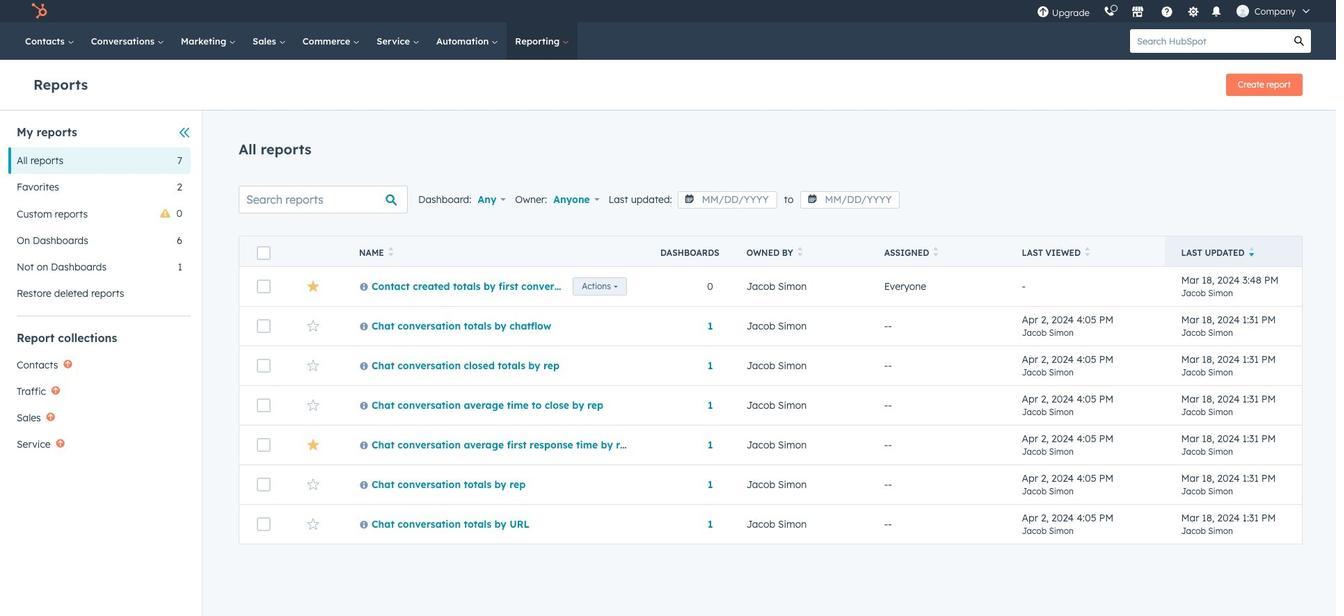 Task type: vqa. For each thing, say whether or not it's contained in the screenshot.
first Press To Sort. 'ELEMENT' from left
yes



Task type: locate. For each thing, give the bounding box(es) containing it.
press to sort. element
[[388, 247, 394, 259], [798, 247, 803, 259], [934, 247, 939, 259], [1085, 247, 1091, 259]]

descending sort. press to sort ascending. image
[[1249, 247, 1255, 257]]

4 press to sort. element from the left
[[1085, 247, 1091, 259]]

menu
[[1030, 0, 1320, 22]]

Search reports search field
[[239, 186, 408, 214]]

1 press to sort. image from the left
[[388, 247, 394, 257]]

1 press to sort. element from the left
[[388, 247, 394, 259]]

2 horizontal spatial press to sort. image
[[1085, 247, 1091, 257]]

MM/DD/YYYY text field
[[801, 191, 900, 209]]

2 press to sort. image from the left
[[934, 247, 939, 257]]

descending sort. press to sort ascending. element
[[1249, 247, 1255, 259]]

banner
[[33, 70, 1303, 96]]

3 press to sort. image from the left
[[1085, 247, 1091, 257]]

press to sort. image
[[798, 247, 803, 257]]

marketplaces image
[[1132, 6, 1144, 19]]

1 horizontal spatial press to sort. image
[[934, 247, 939, 257]]

0 horizontal spatial press to sort. image
[[388, 247, 394, 257]]

press to sort. image
[[388, 247, 394, 257], [934, 247, 939, 257], [1085, 247, 1091, 257]]



Task type: describe. For each thing, give the bounding box(es) containing it.
3 press to sort. element from the left
[[934, 247, 939, 259]]

2 press to sort. element from the left
[[798, 247, 803, 259]]

Search HubSpot search field
[[1131, 29, 1288, 53]]

report collections element
[[8, 331, 191, 458]]

press to sort. image for fourth "press to sort." element from right
[[388, 247, 394, 257]]

press to sort. image for fourth "press to sort." element
[[1085, 247, 1091, 257]]

press to sort. image for third "press to sort." element
[[934, 247, 939, 257]]

MM/DD/YYYY text field
[[678, 191, 778, 209]]

jacob simon image
[[1237, 5, 1250, 17]]

report filters element
[[8, 125, 191, 307]]



